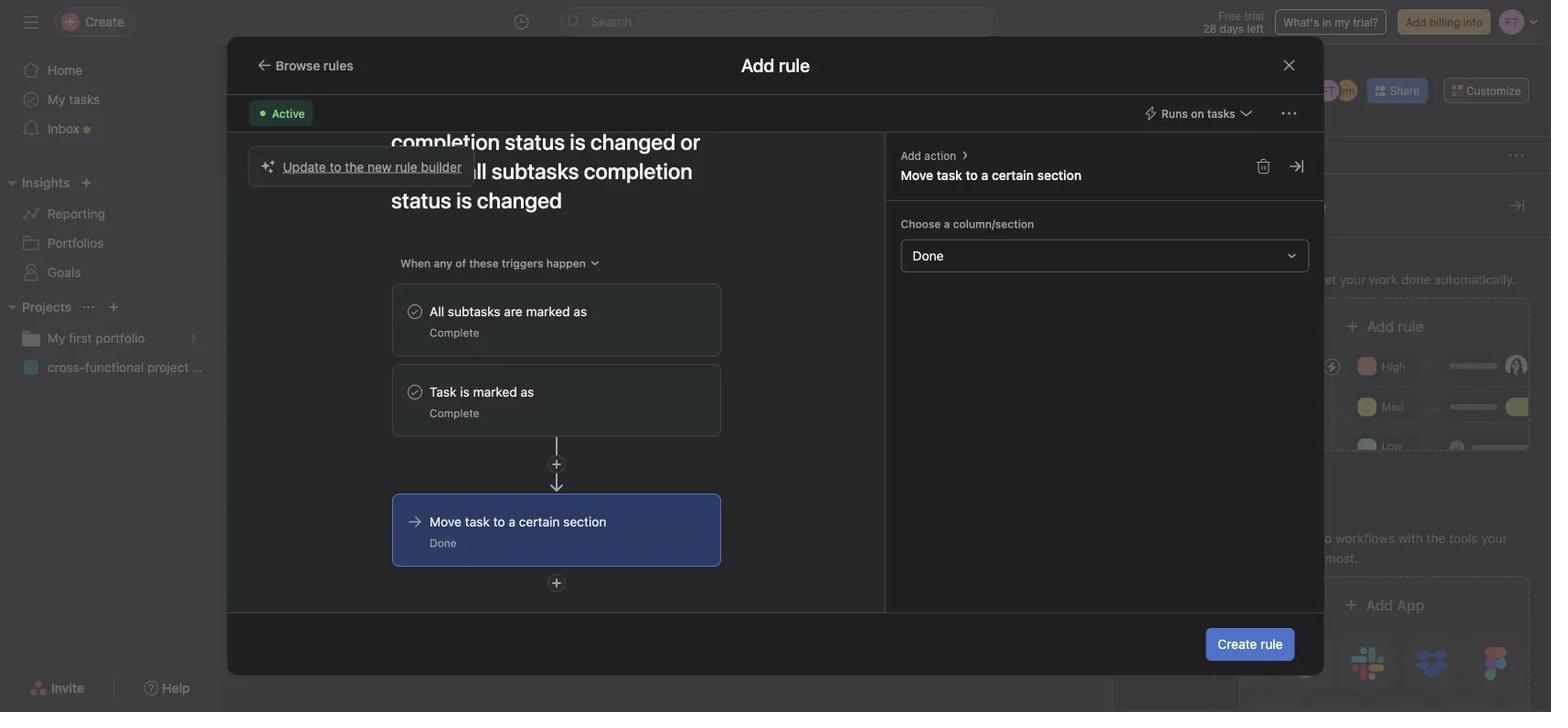 Task type: vqa. For each thing, say whether or not it's contained in the screenshot.
Board link
no



Task type: describe. For each thing, give the bounding box(es) containing it.
0 horizontal spatial marked
[[473, 384, 517, 400]]

my first portfolio
[[48, 330, 145, 346]]

new
[[367, 159, 392, 174]]

all
[[429, 304, 444, 319]]

overview link
[[245, 112, 316, 133]]

ft
[[1322, 84, 1336, 97]]

add billing info
[[1406, 16, 1483, 28]]

cross-
[[48, 360, 85, 375]]

team
[[1239, 551, 1268, 566]]

add section
[[1104, 197, 1185, 214]]

days
[[1220, 22, 1244, 35]]

when any of these triggers happen
[[400, 257, 585, 270]]

tools
[[1449, 531, 1478, 546]]

create rule button
[[1206, 628, 1295, 661]]

share for share timeline with teammates
[[557, 247, 591, 262]]

these
[[469, 257, 498, 270]]

today
[[569, 310, 600, 323]]

2 vertical spatial section
[[563, 514, 606, 529]]

in
[[1323, 16, 1332, 28]]

active
[[272, 107, 305, 120]]

browse rules
[[276, 58, 353, 73]]

invite button
[[17, 672, 96, 705]]

1 horizontal spatial certain
[[992, 168, 1034, 183]]

of
[[455, 257, 466, 270]]

–
[[603, 310, 609, 323]]

my first portfolio link
[[11, 324, 208, 353]]

billing
[[1430, 16, 1460, 28]]

rule down done
[[1398, 318, 1424, 335]]

share button
[[1367, 78, 1428, 103]]

browse rules button
[[249, 53, 362, 78]]

are
[[504, 304, 522, 319]]

2
[[1146, 261, 1152, 273]]

reporting
[[48, 206, 105, 221]]

done
[[1402, 272, 1431, 287]]

today –
[[569, 310, 612, 323]]

create
[[1218, 637, 1257, 652]]

1 vertical spatial the
[[1427, 531, 1446, 546]]

left
[[1247, 22, 1264, 35]]

portfolio
[[95, 330, 145, 346]]

plan
[[192, 360, 217, 375]]

is
[[460, 384, 469, 400]]

inbox link
[[11, 114, 208, 144]]

trial
[[1245, 9, 1264, 22]]

search button
[[560, 7, 999, 37]]

get
[[1317, 272, 1337, 287]]

search list box
[[560, 7, 999, 37]]

column/section
[[953, 218, 1034, 230]]

subtasks
[[447, 304, 500, 319]]

what's
[[1283, 16, 1320, 28]]

goals
[[48, 265, 81, 280]]

schedule kickoff meeting
[[279, 368, 428, 383]]

2 fields
[[1146, 261, 1184, 273]]

integrated
[[1272, 531, 1332, 546]]

invite
[[51, 681, 84, 696]]

runs
[[1162, 107, 1188, 120]]

tasks inside global element
[[69, 92, 100, 107]]

add app button
[[1238, 576, 1531, 712]]

teammates
[[672, 247, 738, 262]]

happen
[[546, 257, 585, 270]]

my
[[1335, 16, 1350, 28]]

kickoff
[[337, 368, 377, 383]]

create rule
[[1218, 637, 1283, 652]]

uses
[[1272, 551, 1299, 566]]

0 horizontal spatial move
[[429, 514, 461, 529]]

projects
[[22, 299, 72, 314]]

overview
[[260, 115, 316, 130]]

what's in my trial?
[[1283, 16, 1379, 28]]

portfolios
[[48, 235, 104, 250]]

workflows
[[1336, 531, 1395, 546]]

2 add task image from the left
[[1004, 198, 1018, 213]]

insights element
[[0, 166, 219, 291]]

build integrated workflows with the tools your team uses the most.
[[1239, 531, 1508, 566]]

track
[[606, 279, 632, 292]]

0 horizontal spatial done
[[429, 537, 456, 549]]

schedule
[[279, 368, 334, 383]]

low
[[1382, 440, 1403, 453]]

0 vertical spatial your
[[1340, 272, 1366, 287]]

0 horizontal spatial the
[[345, 159, 364, 174]]

my tasks link
[[11, 85, 208, 114]]

update to the new rule builder button
[[283, 159, 462, 174]]

done button
[[901, 240, 1310, 272]]

automatically.
[[1435, 272, 1516, 287]]

home link
[[11, 56, 208, 85]]

0 vertical spatial move task to a certain section
[[901, 168, 1082, 183]]

on track
[[588, 279, 632, 292]]

cross-functional project plan
[[48, 360, 217, 375]]

meeting
[[380, 368, 428, 383]]

1 horizontal spatial high
[[1382, 360, 1406, 373]]

fields
[[1155, 261, 1184, 273]]

dependencies image
[[535, 244, 549, 259]]

trash item image
[[1257, 159, 1271, 174]]

update to the new rule builder
[[283, 159, 462, 174]]



Task type: locate. For each thing, give the bounding box(es) containing it.
0 vertical spatial as
[[573, 304, 587, 319]]

add task image
[[448, 198, 463, 213], [1004, 198, 1018, 213]]

home
[[48, 63, 82, 78]]

1 horizontal spatial add task image
[[1004, 198, 1018, 213]]

today – button
[[569, 310, 647, 323]]

rule right the create
[[1261, 637, 1283, 652]]

2 horizontal spatial the
[[1427, 531, 1446, 546]]

2 my from the top
[[48, 330, 65, 346]]

the left tools
[[1427, 531, 1446, 546]]

share inside button
[[1390, 84, 1420, 97]]

runs on tasks
[[1162, 107, 1236, 120]]

0 vertical spatial move
[[901, 168, 933, 183]]

0 vertical spatial customize
[[1467, 84, 1521, 97]]

add action
[[901, 149, 956, 162]]

1 vertical spatial your
[[1482, 531, 1508, 546]]

insights
[[22, 175, 70, 190]]

on
[[1191, 107, 1204, 120]]

my left "first"
[[48, 330, 65, 346]]

1 vertical spatial as
[[520, 384, 534, 400]]

close side pane image
[[1289, 159, 1304, 174]]

runs on tasks button
[[1135, 101, 1262, 126]]

as left the –
[[573, 304, 587, 319]]

with inside the build integrated workflows with the tools your team uses the most.
[[1399, 531, 1423, 546]]

0 horizontal spatial share
[[557, 247, 591, 262]]

cross-functional project plan link
[[11, 353, 217, 382]]

my inside 'link'
[[48, 330, 65, 346]]

1 vertical spatial marked
[[473, 384, 517, 400]]

rule right new
[[395, 159, 418, 174]]

Add a name for this rule text field
[[379, 91, 721, 221]]

0 horizontal spatial section
[[563, 514, 606, 529]]

your right tools
[[1482, 531, 1508, 546]]

free trial 28 days left
[[1203, 9, 1264, 35]]

what's in my trial? button
[[1275, 9, 1387, 35]]

on
[[588, 279, 603, 292]]

add task
[[264, 149, 310, 162], [906, 249, 959, 264], [628, 359, 681, 374], [350, 479, 403, 495]]

1 vertical spatial section
[[1135, 197, 1185, 214]]

add another trigger image
[[551, 459, 562, 470]]

task
[[429, 384, 456, 400]]

1 vertical spatial share
[[557, 247, 591, 262]]

0 horizontal spatial with
[[644, 247, 669, 262]]

1 vertical spatial with
[[1399, 531, 1423, 546]]

with right workflows
[[1399, 531, 1423, 546]]

add action button
[[901, 147, 956, 164]]

0 vertical spatial done
[[913, 248, 944, 263]]

search
[[591, 14, 632, 29]]

insights button
[[0, 172, 70, 194]]

my up inbox
[[48, 92, 65, 107]]

1 vertical spatial customize
[[1239, 195, 1326, 216]]

certain up column/section on the top of page
[[992, 168, 1034, 183]]

add rule
[[1367, 318, 1424, 335]]

1 my from the top
[[48, 92, 65, 107]]

free
[[1219, 9, 1242, 22]]

as right is on the left of page
[[520, 384, 534, 400]]

your right 'get'
[[1340, 272, 1366, 287]]

1 vertical spatial done
[[429, 537, 456, 549]]

2 complete from the top
[[429, 407, 479, 420]]

add section button
[[1075, 189, 1192, 222]]

1 horizontal spatial section
[[1037, 168, 1082, 183]]

1 horizontal spatial move task to a certain section
[[901, 168, 1082, 183]]

to
[[330, 159, 341, 174], [966, 168, 978, 183], [1302, 272, 1314, 287], [493, 514, 505, 529]]

tasks down "home" in the top left of the page
[[69, 92, 100, 107]]

0 vertical spatial the
[[345, 159, 364, 174]]

work
[[1370, 272, 1398, 287]]

0 horizontal spatial your
[[1340, 272, 1366, 287]]

1 add task image from the left
[[448, 198, 463, 213]]

2 vertical spatial the
[[1303, 551, 1322, 566]]

complete down is on the left of page
[[429, 407, 479, 420]]

your inside the build integrated workflows with the tools your team uses the most.
[[1482, 531, 1508, 546]]

move task to a certain section
[[901, 168, 1082, 183], [429, 514, 606, 529]]

rule left 'get'
[[1276, 272, 1298, 287]]

em
[[1339, 84, 1355, 97]]

complete for is
[[429, 407, 479, 420]]

high
[[542, 279, 566, 292], [1382, 360, 1406, 373]]

move task to a certain section up column/section on the top of page
[[901, 168, 1082, 183]]

add task button
[[241, 143, 318, 168], [808, 240, 1042, 273], [519, 350, 775, 383], [241, 471, 497, 504]]

the left new
[[345, 159, 364, 174]]

share right "dependencies" icon
[[557, 247, 591, 262]]

with
[[644, 247, 669, 262], [1399, 531, 1423, 546]]

0 vertical spatial marked
[[526, 304, 570, 319]]

1 complete from the top
[[429, 326, 479, 339]]

hide sidebar image
[[24, 15, 38, 29]]

med
[[1382, 400, 1404, 413]]

active button
[[249, 101, 313, 126]]

customize
[[1467, 84, 1521, 97], [1239, 195, 1326, 216]]

None text field
[[296, 61, 541, 94]]

customize inside dropdown button
[[1467, 84, 1521, 97]]

tasks inside dropdown button
[[1207, 107, 1236, 120]]

1 horizontal spatial tasks
[[1207, 107, 1236, 120]]

share timeline with teammates
[[557, 247, 738, 262]]

0 horizontal spatial move task to a certain section
[[429, 514, 606, 529]]

section
[[1037, 168, 1082, 183], [1135, 197, 1185, 214], [563, 514, 606, 529]]

any
[[433, 257, 452, 270]]

high up med
[[1382, 360, 1406, 373]]

certain
[[992, 168, 1034, 183], [519, 514, 559, 529]]

0 horizontal spatial add task image
[[448, 198, 463, 213]]

1 vertical spatial move task to a certain section
[[429, 514, 606, 529]]

task
[[288, 149, 310, 162], [937, 168, 963, 183], [933, 249, 959, 264], [655, 359, 681, 374], [378, 479, 403, 495], [465, 514, 489, 529]]

marked
[[526, 304, 570, 319], [473, 384, 517, 400]]

update
[[283, 159, 326, 174]]

add app
[[1366, 597, 1425, 614]]

share for share
[[1390, 84, 1420, 97]]

complete for subtasks
[[429, 326, 479, 339]]

1 horizontal spatial your
[[1482, 531, 1508, 546]]

functional
[[85, 360, 144, 375]]

add another action image
[[551, 578, 562, 589]]

done
[[913, 248, 944, 263], [429, 537, 456, 549]]

0 vertical spatial high
[[542, 279, 566, 292]]

build
[[1239, 531, 1268, 546]]

done inside 'done' dropdown button
[[913, 248, 944, 263]]

most.
[[1325, 551, 1358, 566]]

1 vertical spatial certain
[[519, 514, 559, 529]]

my inside global element
[[48, 92, 65, 107]]

all subtasks are marked as
[[429, 304, 587, 319]]

0 horizontal spatial high
[[542, 279, 566, 292]]

2 horizontal spatial section
[[1135, 197, 1185, 214]]

move task to a certain section down add another trigger image
[[429, 514, 606, 529]]

reporting link
[[11, 199, 208, 229]]

certain down add another trigger image
[[519, 514, 559, 529]]

1 horizontal spatial with
[[1399, 531, 1423, 546]]

1 horizontal spatial customize
[[1467, 84, 1521, 97]]

the down integrated
[[1303, 551, 1322, 566]]

add task image down builder
[[448, 198, 463, 213]]

complete down all
[[429, 326, 479, 339]]

builder
[[421, 159, 462, 174]]

1 horizontal spatial share
[[1390, 84, 1420, 97]]

close this dialog image
[[1282, 58, 1297, 73]]

doing
[[519, 197, 559, 214]]

action
[[925, 149, 956, 162]]

complete
[[429, 326, 479, 339], [429, 407, 479, 420]]

0 vertical spatial section
[[1037, 168, 1082, 183]]

0 vertical spatial my
[[48, 92, 65, 107]]

rule inside button
[[1261, 637, 1283, 652]]

0 vertical spatial certain
[[992, 168, 1034, 183]]

marked right are
[[526, 304, 570, 319]]

0 horizontal spatial customize
[[1239, 195, 1326, 216]]

choose
[[901, 218, 941, 230]]

add
[[1406, 16, 1427, 28], [264, 149, 285, 162], [901, 149, 921, 162], [1104, 197, 1132, 214], [906, 249, 930, 264], [1239, 272, 1262, 287], [1367, 318, 1394, 335], [628, 359, 652, 374], [350, 479, 374, 495], [1366, 597, 1394, 614]]

add task image up column/section on the top of page
[[1004, 198, 1018, 213]]

1 vertical spatial complete
[[429, 407, 479, 420]]

board image
[[252, 67, 274, 89]]

first
[[69, 330, 92, 346]]

the
[[345, 159, 364, 174], [1427, 531, 1446, 546], [1303, 551, 1322, 566]]

share right em
[[1390, 84, 1420, 97]]

1 vertical spatial my
[[48, 330, 65, 346]]

1 horizontal spatial as
[[573, 304, 587, 319]]

customize down 'info'
[[1467, 84, 1521, 97]]

down arrow image
[[550, 437, 563, 492]]

my for my tasks
[[48, 92, 65, 107]]

add a rule to get your work done automatically.
[[1239, 272, 1516, 287]]

as
[[573, 304, 587, 319], [520, 384, 534, 400]]

1 horizontal spatial move
[[901, 168, 933, 183]]

project
[[147, 360, 189, 375]]

tasks
[[69, 92, 100, 107], [1207, 107, 1236, 120]]

1 horizontal spatial the
[[1303, 551, 1322, 566]]

close details image
[[1510, 198, 1525, 213]]

app
[[1397, 597, 1425, 614]]

section inside button
[[1135, 197, 1185, 214]]

add billing info button
[[1398, 9, 1491, 35]]

marked right is on the left of page
[[473, 384, 517, 400]]

0 horizontal spatial certain
[[519, 514, 559, 529]]

choose a column/section
[[901, 218, 1034, 230]]

tasks right 'on'
[[1207, 107, 1236, 120]]

inbox
[[48, 121, 80, 136]]

1 horizontal spatial done
[[913, 248, 944, 263]]

0 horizontal spatial tasks
[[69, 92, 100, 107]]

projects element
[[0, 291, 219, 386]]

customize down close side pane icon
[[1239, 195, 1326, 216]]

projects button
[[0, 296, 72, 318]]

28
[[1203, 22, 1217, 35]]

1 vertical spatial move
[[429, 514, 461, 529]]

0 vertical spatial with
[[644, 247, 669, 262]]

move
[[901, 168, 933, 183], [429, 514, 461, 529]]

trial?
[[1353, 16, 1379, 28]]

your
[[1340, 272, 1366, 287], [1482, 531, 1508, 546]]

1 horizontal spatial marked
[[526, 304, 570, 319]]

1 vertical spatial high
[[1382, 360, 1406, 373]]

0 vertical spatial share
[[1390, 84, 1420, 97]]

when
[[400, 257, 430, 270]]

triggers
[[501, 257, 543, 270]]

0 horizontal spatial as
[[520, 384, 534, 400]]

with right timeline
[[644, 247, 669, 262]]

my for my first portfolio
[[48, 330, 65, 346]]

global element
[[0, 45, 219, 155]]

my tasks
[[48, 92, 100, 107]]

share
[[1390, 84, 1420, 97], [557, 247, 591, 262]]

high down happen
[[542, 279, 566, 292]]

0 vertical spatial complete
[[429, 326, 479, 339]]



